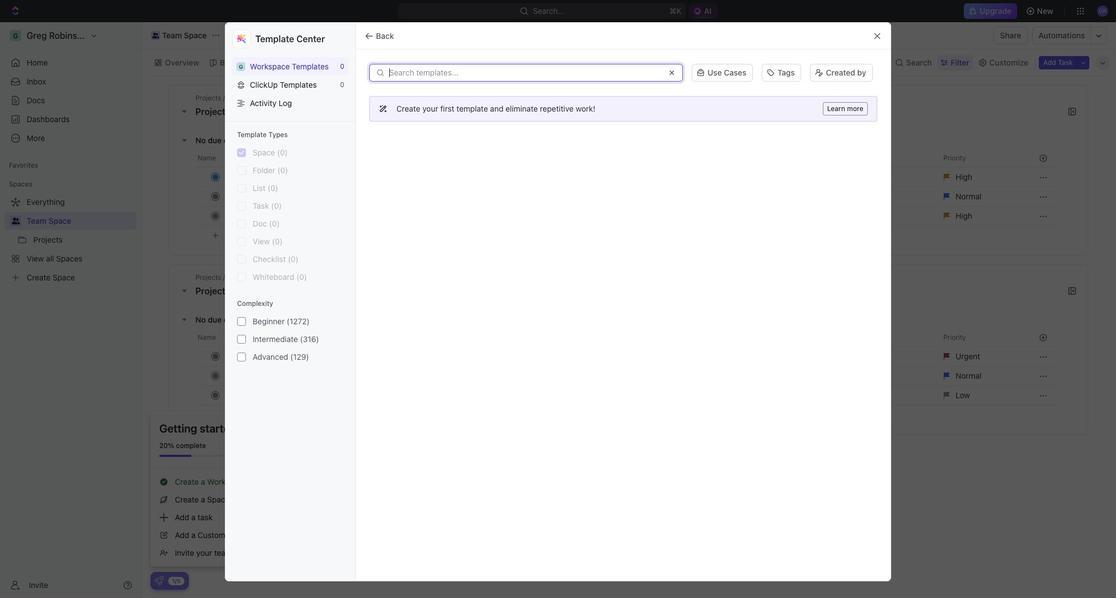 Task type: describe. For each thing, give the bounding box(es) containing it.
space (0)
[[253, 148, 288, 157]]

add down automations button at the right of the page
[[1044, 58, 1057, 66]]

list for list (0)
[[253, 183, 266, 193]]

‎task
[[227, 352, 244, 361]]

getting started
[[159, 422, 237, 435]]

checklist
[[253, 254, 286, 264]]

workspace templates
[[250, 62, 329, 71]]

task down automations button at the right of the page
[[1059, 58, 1073, 66]]

overview
[[165, 58, 199, 67]]

spaces
[[9, 180, 32, 188]]

(1272)
[[287, 317, 310, 326]]

back button
[[361, 27, 401, 45]]

automations
[[1039, 31, 1086, 40]]

date for 1
[[224, 315, 240, 324]]

onboarding checklist button image
[[155, 577, 164, 586]]

calendar link
[[294, 55, 329, 70]]

clickup
[[250, 80, 278, 89]]

(0) for whiteboard (0)
[[297, 272, 307, 282]]

task 1
[[227, 173, 249, 182]]

task inside task 1 link
[[227, 173, 244, 182]]

use
[[708, 68, 722, 77]]

add task up '(316)'
[[283, 316, 313, 324]]

home
[[27, 58, 48, 67]]

eliminate
[[506, 104, 538, 113]]

‎task 1 link
[[224, 349, 757, 365]]

first
[[441, 104, 455, 113]]

cases
[[724, 68, 747, 77]]

templates for workspace templates
[[292, 62, 329, 71]]

(0) for doc (0)
[[269, 219, 280, 228]]

gantt
[[350, 58, 370, 67]]

template for template types
[[237, 131, 267, 139]]

inbox link
[[4, 73, 137, 91]]

new button
[[1022, 2, 1061, 20]]

task inside task 2 link
[[227, 192, 244, 201]]

folder (0)
[[253, 166, 288, 175]]

whiteboard (0)
[[253, 272, 307, 282]]

add a custom field
[[175, 531, 245, 540]]

center
[[297, 34, 325, 44]]

no for project 2
[[196, 135, 206, 145]]

task
[[198, 513, 213, 522]]

doc
[[253, 219, 267, 228]]

sidebar navigation
[[0, 22, 142, 598]]

list link
[[260, 55, 276, 70]]

1 vertical spatial workspace
[[207, 477, 247, 487]]

home link
[[4, 54, 137, 72]]

learn more
[[828, 104, 864, 113]]

work!
[[576, 104, 596, 113]]

add left task
[[175, 513, 189, 522]]

1 horizontal spatial team
[[162, 31, 182, 40]]

add down task 3
[[227, 230, 241, 240]]

started
[[200, 422, 237, 435]]

team inside tree
[[27, 216, 46, 226]]

created by button
[[806, 63, 878, 83]]

add up space (0) on the top of the page
[[283, 136, 296, 144]]

activity log button
[[232, 94, 349, 112]]

tags button
[[758, 63, 806, 83]]

checklist (0)
[[253, 254, 299, 264]]

no due date for 2
[[196, 135, 240, 145]]

1 for project 1
[[228, 286, 232, 296]]

add task button down automations button at the right of the page
[[1040, 56, 1078, 69]]

1 for ‎task 1
[[246, 352, 249, 361]]

advanced (129)
[[253, 352, 309, 362]]

and
[[490, 104, 504, 113]]

1 for task 1
[[246, 173, 249, 182]]

Beginner (1272) checkbox
[[237, 317, 246, 326]]

learn more link
[[823, 102, 868, 116]]

no for project 1
[[196, 315, 206, 324]]

beginner
[[253, 317, 285, 326]]

dashboards link
[[4, 111, 137, 128]]

add task down automations button at the right of the page
[[1044, 58, 1073, 66]]

task 2 link
[[224, 189, 757, 205]]

use cases button
[[692, 64, 753, 82]]

list for list
[[262, 58, 276, 67]]

view (0)
[[253, 237, 283, 246]]

‎task 1
[[227, 352, 249, 361]]

g
[[239, 63, 243, 70]]

tags button
[[762, 64, 802, 82]]

create a workspace
[[175, 477, 247, 487]]

greg robinson's workspace, , element
[[237, 62, 246, 71]]

task up doc
[[253, 201, 269, 211]]

create a space
[[175, 495, 230, 504]]

space up "overview"
[[184, 31, 207, 40]]

(0) for checklist (0)
[[288, 254, 299, 264]]

template types
[[237, 131, 288, 139]]

field
[[228, 531, 245, 540]]

task 3
[[227, 211, 251, 221]]

date for 2
[[224, 135, 240, 145]]

project 1
[[196, 286, 234, 296]]

view
[[253, 237, 270, 246]]

(0) for folder (0)
[[278, 166, 288, 175]]

board link
[[218, 55, 242, 70]]

task down doc
[[243, 230, 259, 240]]

share button
[[994, 27, 1029, 44]]

folder
[[253, 166, 275, 175]]

created by
[[826, 68, 867, 77]]

add task button up space (0) on the top of the page
[[270, 134, 317, 147]]

(0) for task (0)
[[271, 201, 282, 211]]

task 3 link
[[224, 208, 757, 224]]

(129)
[[290, 352, 309, 362]]

a for workspace
[[201, 477, 205, 487]]

template center
[[256, 34, 325, 44]]



Task type: vqa. For each thing, say whether or not it's contained in the screenshot.
/
no



Task type: locate. For each thing, give the bounding box(es) containing it.
project for project 1
[[196, 286, 226, 296]]

no due date down project 1
[[196, 315, 240, 324]]

date
[[224, 135, 240, 145], [224, 315, 240, 324]]

0 horizontal spatial team
[[27, 216, 46, 226]]

add task button up the intermediate (316)
[[270, 313, 317, 327]]

user group image
[[11, 218, 20, 224]]

0 horizontal spatial your
[[196, 548, 212, 558]]

(0) for list (0)
[[268, 183, 278, 193]]

team right user group icon
[[27, 216, 46, 226]]

2 for task 2
[[246, 192, 250, 201]]

team space up "overview"
[[162, 31, 207, 40]]

create for create a space
[[175, 495, 199, 504]]

(0) for space (0)
[[277, 148, 288, 157]]

(0) for view (0)
[[272, 237, 283, 246]]

add a task
[[175, 513, 213, 522]]

dashboards
[[27, 114, 70, 124]]

use cases button
[[688, 63, 758, 83]]

0 horizontal spatial workspace
[[207, 477, 247, 487]]

0 horizontal spatial 2
[[228, 107, 233, 117]]

0 vertical spatial no due date
[[196, 135, 240, 145]]

add task button down task 3
[[222, 229, 264, 242]]

1 no from the top
[[196, 135, 206, 145]]

advanced
[[253, 352, 288, 362]]

add task button
[[1040, 56, 1078, 69], [270, 134, 317, 147], [222, 229, 264, 242], [270, 313, 317, 327]]

team space inside tree
[[27, 216, 71, 226]]

⌘k
[[670, 6, 682, 16]]

no due date for 1
[[196, 315, 240, 324]]

1 vertical spatial date
[[224, 315, 240, 324]]

template for template center
[[256, 34, 294, 44]]

1 due from the top
[[208, 135, 222, 145]]

1 vertical spatial your
[[196, 548, 212, 558]]

1/5
[[172, 578, 181, 584]]

search
[[907, 58, 932, 67]]

space right user group icon
[[48, 216, 71, 226]]

None checkbox
[[237, 148, 246, 157], [237, 184, 246, 193], [237, 219, 246, 228], [237, 255, 246, 264], [237, 273, 246, 282], [237, 148, 246, 157], [237, 184, 246, 193], [237, 219, 246, 228], [237, 255, 246, 264], [237, 273, 246, 282]]

20%
[[159, 442, 174, 450]]

a up task
[[201, 495, 205, 504]]

0 horizontal spatial team space link
[[27, 212, 134, 230]]

your
[[423, 104, 438, 113], [196, 548, 212, 558]]

activity
[[250, 98, 277, 108]]

add up the intermediate (316)
[[283, 316, 296, 324]]

add
[[1044, 58, 1057, 66], [283, 136, 296, 144], [227, 230, 241, 240], [283, 316, 296, 324], [175, 513, 189, 522], [175, 531, 189, 540]]

1 vertical spatial due
[[208, 315, 222, 324]]

overview link
[[163, 55, 199, 70]]

invite for invite your team
[[175, 548, 194, 558]]

by
[[858, 68, 867, 77]]

(0) right doc
[[269, 219, 280, 228]]

1 vertical spatial team
[[27, 216, 46, 226]]

no down project 2
[[196, 135, 206, 145]]

space
[[184, 31, 207, 40], [253, 148, 275, 157], [48, 216, 71, 226], [207, 495, 230, 504]]

team space link
[[148, 29, 210, 42], [27, 212, 134, 230]]

create left first
[[397, 104, 421, 113]]

1 vertical spatial team space
[[27, 216, 71, 226]]

use cases
[[708, 68, 747, 77]]

create for create your first template and eliminate repetitive work!
[[397, 104, 421, 113]]

space up folder
[[253, 148, 275, 157]]

0 vertical spatial project
[[196, 107, 226, 117]]

a for space
[[201, 495, 205, 504]]

2 no from the top
[[196, 315, 206, 324]]

create up add a task
[[175, 495, 199, 504]]

3 up space (0) on the top of the page
[[249, 136, 253, 144]]

your for first
[[423, 104, 438, 113]]

0 vertical spatial 3
[[249, 136, 253, 144]]

0 vertical spatial 2
[[228, 107, 233, 117]]

due for 2
[[208, 135, 222, 145]]

3 for project 1
[[249, 316, 253, 324]]

a for task
[[191, 513, 196, 522]]

(0) up "doc (0)"
[[271, 201, 282, 211]]

team space link inside tree
[[27, 212, 134, 230]]

1 inside 'link'
[[246, 352, 249, 361]]

task right types
[[298, 136, 313, 144]]

create for create a workspace
[[175, 477, 199, 487]]

1 0 from the top
[[340, 62, 344, 71]]

your left first
[[423, 104, 438, 113]]

due
[[208, 135, 222, 145], [208, 315, 222, 324]]

doc (0)
[[253, 219, 280, 228]]

repetitive
[[540, 104, 574, 113]]

2 left the activity
[[228, 107, 233, 117]]

templates for clickup templates
[[280, 80, 317, 89]]

(0)
[[277, 148, 288, 157], [278, 166, 288, 175], [268, 183, 278, 193], [271, 201, 282, 211], [269, 219, 280, 228], [272, 237, 283, 246], [288, 254, 299, 264], [297, 272, 307, 282]]

0 vertical spatial team
[[162, 31, 182, 40]]

space inside tree
[[48, 216, 71, 226]]

created
[[826, 68, 856, 77]]

1 vertical spatial create
[[175, 477, 199, 487]]

template up the list link
[[256, 34, 294, 44]]

a left task
[[191, 513, 196, 522]]

team right user group image
[[162, 31, 182, 40]]

2 due from the top
[[208, 315, 222, 324]]

workspace up create a space
[[207, 477, 247, 487]]

2 left list (0)
[[246, 192, 250, 201]]

1 horizontal spatial team space link
[[148, 29, 210, 42]]

learn
[[828, 104, 846, 113]]

template up space (0) on the top of the page
[[237, 131, 267, 139]]

create your first template and eliminate repetitive work!
[[397, 104, 596, 113]]

workspace
[[250, 62, 290, 71], [207, 477, 247, 487]]

Search templates... text field
[[389, 68, 661, 77]]

project
[[196, 107, 226, 117], [196, 286, 226, 296]]

task 1 link
[[224, 169, 757, 185]]

(0) right view
[[272, 237, 283, 246]]

0 vertical spatial templates
[[292, 62, 329, 71]]

created by button
[[811, 64, 873, 82]]

no down project 1
[[196, 315, 206, 324]]

favorites button
[[4, 159, 43, 172]]

0 vertical spatial list
[[262, 58, 276, 67]]

docs link
[[4, 92, 137, 109]]

task
[[1059, 58, 1073, 66], [298, 136, 313, 144], [227, 173, 244, 182], [227, 192, 244, 201], [253, 201, 269, 211], [227, 211, 244, 221], [243, 230, 259, 240], [298, 316, 313, 324]]

user group image
[[152, 33, 159, 38]]

1 project from the top
[[196, 107, 226, 117]]

workspace up clickup
[[250, 62, 290, 71]]

team space right user group icon
[[27, 216, 71, 226]]

task up '(316)'
[[298, 316, 313, 324]]

0 vertical spatial team space link
[[148, 29, 210, 42]]

customize button
[[976, 55, 1032, 70]]

inbox
[[27, 77, 46, 86]]

0
[[340, 62, 344, 71], [340, 81, 344, 89]]

(0) up whiteboard (0) at the top of the page
[[288, 254, 299, 264]]

due left beginner (1272) checkbox
[[208, 315, 222, 324]]

due for 1
[[208, 315, 222, 324]]

intermediate
[[253, 334, 298, 344]]

task (0)
[[253, 201, 282, 211]]

a up create a space
[[201, 477, 205, 487]]

1 horizontal spatial team space
[[162, 31, 207, 40]]

onboarding checklist button element
[[155, 577, 164, 586]]

0 for clickup templates
[[340, 81, 344, 89]]

list (0)
[[253, 183, 278, 193]]

automations button
[[1034, 27, 1091, 44]]

space down create a workspace
[[207, 495, 230, 504]]

0 horizontal spatial team space
[[27, 216, 71, 226]]

create
[[397, 104, 421, 113], [175, 477, 199, 487], [175, 495, 199, 504]]

0 vertical spatial 0
[[340, 62, 344, 71]]

add task
[[1044, 58, 1073, 66], [283, 136, 313, 144], [227, 230, 259, 240], [283, 316, 313, 324]]

2 date from the top
[[224, 315, 240, 324]]

1 vertical spatial project
[[196, 286, 226, 296]]

0 vertical spatial create
[[397, 104, 421, 113]]

1 vertical spatial no due date
[[196, 315, 240, 324]]

invite for invite
[[29, 580, 48, 590]]

0 vertical spatial your
[[423, 104, 438, 113]]

a down add a task
[[191, 531, 196, 540]]

date up intermediate (316) checkbox at bottom left
[[224, 315, 240, 324]]

0 vertical spatial due
[[208, 135, 222, 145]]

back
[[376, 31, 394, 40]]

0 horizontal spatial invite
[[29, 580, 48, 590]]

1 horizontal spatial invite
[[175, 548, 194, 558]]

1
[[246, 173, 249, 182], [228, 286, 232, 296], [246, 352, 249, 361]]

2 0 from the top
[[340, 81, 344, 89]]

Advanced (129) checkbox
[[237, 353, 246, 362]]

1 no due date from the top
[[196, 135, 240, 145]]

template
[[457, 104, 488, 113]]

0 vertical spatial template
[[256, 34, 294, 44]]

team
[[214, 548, 232, 558]]

complexity
[[237, 299, 273, 308]]

more
[[847, 104, 864, 113]]

date down project 2
[[224, 135, 240, 145]]

team space
[[162, 31, 207, 40], [27, 216, 71, 226]]

customize
[[990, 58, 1029, 67]]

3 right beginner (1272) checkbox
[[249, 316, 253, 324]]

2 vertical spatial 1
[[246, 352, 249, 361]]

invite your team
[[175, 548, 232, 558]]

list up clickup
[[262, 58, 276, 67]]

2 vertical spatial 3
[[249, 316, 253, 324]]

1 vertical spatial list
[[253, 183, 266, 193]]

task 2
[[227, 192, 250, 201]]

0 for workspace templates
[[340, 62, 344, 71]]

no due date
[[196, 135, 240, 145], [196, 315, 240, 324]]

0 vertical spatial workspace
[[250, 62, 290, 71]]

0 vertical spatial team space
[[162, 31, 207, 40]]

1 vertical spatial 2
[[246, 192, 250, 201]]

(316)
[[300, 334, 319, 344]]

table
[[391, 58, 410, 67]]

search...
[[533, 6, 565, 16]]

2 project from the top
[[196, 286, 226, 296]]

0 vertical spatial 1
[[246, 173, 249, 182]]

tags
[[778, 68, 795, 77]]

search button
[[892, 55, 936, 70]]

(0) down folder (0)
[[268, 183, 278, 193]]

types
[[269, 131, 288, 139]]

task down task 2
[[227, 211, 244, 221]]

board
[[220, 58, 242, 67]]

add down add a task
[[175, 531, 189, 540]]

3 for project 2
[[249, 136, 253, 144]]

your for team
[[196, 548, 212, 558]]

2 vertical spatial create
[[175, 495, 199, 504]]

clickup templates
[[250, 80, 317, 89]]

no due date down project 2
[[196, 135, 240, 145]]

1 vertical spatial 3
[[246, 211, 251, 221]]

Intermediate (316) checkbox
[[237, 335, 246, 344]]

a for custom
[[191, 531, 196, 540]]

gantt link
[[348, 55, 370, 70]]

list down folder
[[253, 183, 266, 193]]

getting
[[159, 422, 197, 435]]

(0) right the whiteboard
[[297, 272, 307, 282]]

custom
[[198, 531, 226, 540]]

team space tree
[[4, 193, 137, 287]]

20% complete
[[159, 442, 206, 450]]

(0) right folder
[[278, 166, 288, 175]]

1 horizontal spatial your
[[423, 104, 438, 113]]

upgrade
[[980, 6, 1012, 16]]

(0) down types
[[277, 148, 288, 157]]

templates down center
[[292, 62, 329, 71]]

2 for project 2
[[228, 107, 233, 117]]

task up task 2
[[227, 173, 244, 182]]

add task up space (0) on the top of the page
[[283, 136, 313, 144]]

0 left gantt link
[[340, 62, 344, 71]]

task down task 1
[[227, 192, 244, 201]]

create up create a space
[[175, 477, 199, 487]]

templates up activity log button
[[280, 80, 317, 89]]

invite inside 'sidebar' navigation
[[29, 580, 48, 590]]

due down project 2
[[208, 135, 222, 145]]

0 vertical spatial no
[[196, 135, 206, 145]]

1 vertical spatial invite
[[29, 580, 48, 590]]

1 vertical spatial 0
[[340, 81, 344, 89]]

complete
[[176, 442, 206, 450]]

1 vertical spatial template
[[237, 131, 267, 139]]

0 vertical spatial date
[[224, 135, 240, 145]]

3
[[249, 136, 253, 144], [246, 211, 251, 221], [249, 316, 253, 324]]

your down the add a custom field
[[196, 548, 212, 558]]

log
[[279, 98, 292, 108]]

1 horizontal spatial 2
[[246, 192, 250, 201]]

1 date from the top
[[224, 135, 240, 145]]

1 vertical spatial 1
[[228, 286, 232, 296]]

table link
[[388, 55, 410, 70]]

1 vertical spatial team space link
[[27, 212, 134, 230]]

project 2
[[196, 107, 235, 117]]

add task down task 3
[[227, 230, 259, 240]]

1 vertical spatial templates
[[280, 80, 317, 89]]

None checkbox
[[237, 166, 246, 175], [237, 202, 246, 211], [237, 237, 246, 246], [237, 166, 246, 175], [237, 202, 246, 211], [237, 237, 246, 246]]

favorites
[[9, 161, 38, 169]]

whiteboard
[[253, 272, 294, 282]]

project for project 2
[[196, 107, 226, 117]]

1 vertical spatial no
[[196, 315, 206, 324]]

beginner (1272)
[[253, 317, 310, 326]]

3 left doc
[[246, 211, 251, 221]]

0 up activity log button
[[340, 81, 344, 89]]

1 horizontal spatial workspace
[[250, 62, 290, 71]]

2 no due date from the top
[[196, 315, 240, 324]]

0 vertical spatial invite
[[175, 548, 194, 558]]

task inside task 3 link
[[227, 211, 244, 221]]

2
[[228, 107, 233, 117], [246, 192, 250, 201]]



